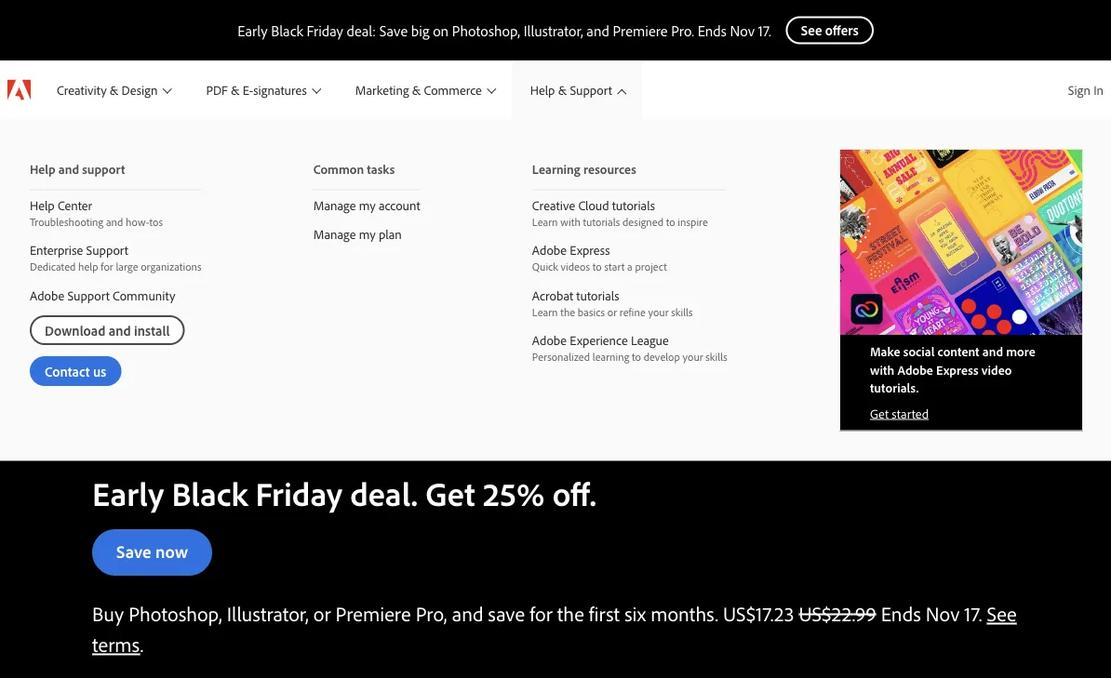 Task type: locate. For each thing, give the bounding box(es) containing it.
my inside manage my account link
[[359, 197, 376, 213]]

support for enterprise support dedicated help for large organizations
[[86, 242, 128, 258]]

0 vertical spatial skills
[[672, 305, 693, 319]]

2 & from the left
[[231, 82, 240, 98]]

2 vertical spatial help
[[30, 197, 55, 213]]

learn down creative
[[532, 215, 558, 229]]

express up videos
[[570, 242, 610, 258]]

manage my account
[[314, 197, 420, 213]]

skills for acrobat tutorials
[[672, 305, 693, 319]]

adobe down dedicated
[[30, 287, 64, 303]]

0 vertical spatial the
[[561, 305, 575, 319]]

0 vertical spatial to
[[666, 215, 676, 229]]

1 vertical spatial help
[[30, 161, 55, 177]]

and inside 'download and install' 'link'
[[109, 322, 131, 339]]

sign in button
[[1061, 67, 1112, 113]]

pdf
[[206, 82, 228, 98]]

for right save
[[530, 601, 553, 627]]

2 manage from the top
[[314, 226, 356, 243]]

1 & from the left
[[110, 82, 119, 98]]

0 vertical spatial early
[[238, 21, 268, 40]]

1 vertical spatial tutorials
[[583, 215, 620, 229]]

nov right pro.
[[731, 21, 755, 40]]

1 horizontal spatial your
[[683, 350, 704, 364]]

save left now
[[116, 541, 151, 563]]

early
[[238, 21, 268, 40], [92, 473, 164, 515]]

1 horizontal spatial black
[[271, 21, 303, 40]]

adobe express quick videos to start a project
[[532, 242, 667, 274]]

your
[[648, 305, 669, 319], [683, 350, 704, 364]]

quick
[[532, 260, 558, 274]]

support up the help
[[86, 242, 128, 258]]

0 horizontal spatial with
[[561, 215, 581, 229]]

support down the help
[[67, 287, 110, 303]]

0 vertical spatial with
[[561, 215, 581, 229]]

0 horizontal spatial skills
[[672, 305, 693, 319]]

my left plan
[[359, 226, 376, 243]]

ends right 99
[[881, 601, 922, 627]]

. left regularly at us$22.99 element
[[771, 601, 775, 627]]

get started link
[[871, 406, 929, 422]]

0 vertical spatial illustrator,
[[524, 21, 583, 40]]

3 & from the left
[[412, 82, 421, 98]]

0 horizontal spatial express
[[570, 242, 610, 258]]

0 horizontal spatial your
[[648, 305, 669, 319]]

inspire
[[678, 215, 708, 229]]

1 vertical spatial friday
[[256, 473, 343, 515]]

1 vertical spatial save
[[116, 541, 151, 563]]

0 vertical spatial support
[[570, 82, 613, 98]]

1 horizontal spatial save
[[380, 21, 408, 40]]

0 vertical spatial save
[[380, 21, 408, 40]]

& left 'e-'
[[231, 82, 240, 98]]

0 horizontal spatial get
[[426, 473, 475, 515]]

0 vertical spatial black
[[271, 21, 303, 40]]

1 horizontal spatial express
[[937, 362, 979, 378]]

pro,
[[416, 601, 448, 627]]

support up learning resources in the top of the page
[[570, 82, 613, 98]]

1 horizontal spatial to
[[632, 350, 641, 364]]

2 vertical spatial to
[[632, 350, 641, 364]]

adobe support community link
[[0, 281, 231, 310]]

1 horizontal spatial .
[[771, 601, 775, 627]]

& for pdf
[[231, 82, 240, 98]]

to left 'inspire'
[[666, 215, 676, 229]]

manage down common
[[314, 197, 356, 213]]

account
[[379, 197, 420, 213]]

0 horizontal spatial for
[[101, 260, 113, 274]]

premiere left the pro,
[[336, 601, 411, 627]]

1 vertical spatial nov
[[926, 601, 960, 627]]

download and install
[[45, 322, 170, 339]]

illustrator,
[[524, 21, 583, 40], [227, 601, 309, 627]]

1 manage from the top
[[314, 197, 356, 213]]

tutorials
[[612, 197, 656, 213], [583, 215, 620, 229], [577, 287, 620, 303]]

0 horizontal spatial us$
[[723, 601, 756, 627]]

deal:
[[347, 21, 376, 40]]

to down league
[[632, 350, 641, 364]]

1 vertical spatial learn
[[532, 305, 558, 319]]

0 horizontal spatial 17.
[[759, 21, 772, 40]]

in
[[1094, 81, 1104, 98]]

your for adobe experience league
[[683, 350, 704, 364]]

0 vertical spatial get
[[871, 406, 889, 422]]

us
[[93, 363, 106, 380]]

adobe inside adobe express quick videos to start a project
[[532, 242, 567, 258]]

the left first
[[557, 601, 584, 627]]

0 vertical spatial learn
[[532, 215, 558, 229]]

save
[[488, 601, 525, 627]]

early up save now
[[92, 473, 164, 515]]

the
[[561, 305, 575, 319], [557, 601, 584, 627]]

17.
[[759, 21, 772, 40], [965, 601, 983, 627]]

for right the help
[[101, 260, 113, 274]]

support
[[570, 82, 613, 98], [86, 242, 128, 258], [67, 287, 110, 303]]

1 vertical spatial for
[[530, 601, 553, 627]]

us$ right 23
[[799, 601, 832, 627]]

skills right develop
[[706, 350, 728, 364]]

for inside enterprise support dedicated help for large organizations
[[101, 260, 113, 274]]

center
[[58, 197, 92, 213]]

1 vertical spatial support
[[86, 242, 128, 258]]

help inside help center troubleshooting and how-tos
[[30, 197, 55, 213]]

to inside adobe express quick videos to start a project
[[593, 260, 602, 274]]

0 horizontal spatial early
[[92, 473, 164, 515]]

1 vertical spatial express
[[937, 362, 979, 378]]

see terms
[[92, 601, 1017, 658]]

contact
[[45, 363, 90, 380]]

1 us$ from the left
[[723, 601, 756, 627]]

0 vertical spatial or
[[608, 305, 617, 319]]

0 horizontal spatial see
[[801, 21, 823, 39]]

99
[[855, 601, 877, 627]]

manage for manage my account
[[314, 197, 356, 213]]

six
[[625, 601, 646, 627]]

project
[[636, 260, 667, 274]]

1 horizontal spatial or
[[608, 305, 617, 319]]

skills for adobe experience league
[[706, 350, 728, 364]]

experience
[[570, 332, 628, 348]]

express down content
[[937, 362, 979, 378]]

black up now
[[172, 473, 248, 515]]

or
[[608, 305, 617, 319], [314, 601, 331, 627]]

1 vertical spatial 17.
[[965, 601, 983, 627]]

2 learn from the top
[[532, 305, 558, 319]]

1 vertical spatial ends
[[881, 601, 922, 627]]

adobe up quick
[[532, 242, 567, 258]]

1 vertical spatial early
[[92, 473, 164, 515]]

. right 23
[[852, 601, 855, 627]]

2 us$ from the left
[[799, 601, 832, 627]]

& inside dropdown button
[[110, 82, 119, 98]]

with inside the creative cloud tutorials learn with tutorials designed to inspire
[[561, 215, 581, 229]]

0 vertical spatial premiere
[[613, 21, 668, 40]]

1 vertical spatial illustrator,
[[227, 601, 309, 627]]

a
[[628, 260, 633, 274]]

skills inside acrobat tutorials learn the basics or refine your skills
[[672, 305, 693, 319]]

1 vertical spatial skills
[[706, 350, 728, 364]]

black up signatures
[[271, 21, 303, 40]]

help & support
[[531, 82, 613, 98]]

enterprise support dedicated help for large organizations
[[30, 242, 202, 274]]

your inside adobe experience league personalized learning to develop your skills
[[683, 350, 704, 364]]

learn down acrobat
[[532, 305, 558, 319]]

make
[[871, 343, 901, 360]]

troubleshooting
[[30, 215, 103, 229]]

1 vertical spatial your
[[683, 350, 704, 364]]

2 my from the top
[[359, 226, 376, 243]]

0 vertical spatial help
[[531, 82, 555, 98]]

with
[[561, 215, 581, 229], [871, 362, 895, 378]]

0 horizontal spatial or
[[314, 601, 331, 627]]

0 vertical spatial 17.
[[759, 21, 772, 40]]

0 vertical spatial your
[[648, 305, 669, 319]]

league
[[631, 332, 669, 348]]

support inside enterprise support dedicated help for large organizations
[[86, 242, 128, 258]]

1 horizontal spatial skills
[[706, 350, 728, 364]]

2 horizontal spatial to
[[666, 215, 676, 229]]

. down save now link
[[140, 632, 144, 658]]

premiere left pro.
[[613, 21, 668, 40]]

1 horizontal spatial us$
[[799, 601, 832, 627]]

1 horizontal spatial photoshop,
[[452, 21, 520, 40]]

my for plan
[[359, 226, 376, 243]]

black for early black friday deal. get 25% off.
[[172, 473, 248, 515]]

2 vertical spatial support
[[67, 287, 110, 303]]

0 vertical spatial manage
[[314, 197, 356, 213]]

1 horizontal spatial early
[[238, 21, 268, 40]]

see offers link
[[787, 16, 874, 44]]

to left start
[[593, 260, 602, 274]]

tasks
[[367, 161, 395, 177]]

& for help
[[558, 82, 567, 98]]

tutorials inside acrobat tutorials learn the basics or refine your skills
[[577, 287, 620, 303]]

2 vertical spatial tutorials
[[577, 287, 620, 303]]

with down make on the right of the page
[[871, 362, 895, 378]]

1 vertical spatial get
[[426, 473, 475, 515]]

0 horizontal spatial black
[[172, 473, 248, 515]]

1 horizontal spatial see
[[987, 601, 1017, 627]]

early up pdf & e-signatures
[[238, 21, 268, 40]]

friday left 'deal.'
[[256, 473, 343, 515]]

& up learning
[[558, 82, 567, 98]]

0 vertical spatial tutorials
[[612, 197, 656, 213]]

and right the pro,
[[452, 601, 484, 627]]

1 horizontal spatial premiere
[[613, 21, 668, 40]]

1 learn from the top
[[532, 215, 558, 229]]

0 horizontal spatial illustrator,
[[227, 601, 309, 627]]

&
[[110, 82, 119, 98], [231, 82, 240, 98], [412, 82, 421, 98], [558, 82, 567, 98]]

help
[[531, 82, 555, 98], [30, 161, 55, 177], [30, 197, 55, 213]]

help inside heading
[[30, 161, 55, 177]]

1 vertical spatial manage
[[314, 226, 356, 243]]

photoshop, right on
[[452, 21, 520, 40]]

learn
[[532, 215, 558, 229], [532, 305, 558, 319]]

get down tutorials.
[[871, 406, 889, 422]]

early black friday deal. get 25% off. image
[[0, 120, 1112, 361]]

my inside manage my plan link
[[359, 226, 376, 243]]

marketing
[[356, 82, 409, 98]]

see inside 'see terms'
[[987, 601, 1017, 627]]

adobe for adobe express quick videos to start a project
[[532, 242, 567, 258]]

friday left deal:
[[307, 21, 343, 40]]

support
[[82, 161, 125, 177]]

0 vertical spatial express
[[570, 242, 610, 258]]

skills up develop
[[672, 305, 693, 319]]

skills inside adobe experience league personalized learning to develop your skills
[[706, 350, 728, 364]]

creative cloud tutorials learn with tutorials designed to inspire
[[532, 197, 708, 229]]

and left install
[[109, 322, 131, 339]]

1 vertical spatial to
[[593, 260, 602, 274]]

& for creativity
[[110, 82, 119, 98]]

for
[[101, 260, 113, 274], [530, 601, 553, 627]]

tutorials up designed
[[612, 197, 656, 213]]

0 vertical spatial ends
[[698, 21, 727, 40]]

1 horizontal spatial get
[[871, 406, 889, 422]]

get inside main element
[[871, 406, 889, 422]]

first
[[589, 601, 620, 627]]

enterprise
[[30, 242, 83, 258]]

1 my from the top
[[359, 197, 376, 213]]

community
[[113, 287, 175, 303]]

1 vertical spatial premiere
[[336, 601, 411, 627]]

& left design
[[110, 82, 119, 98]]

0 horizontal spatial nov
[[731, 21, 755, 40]]

help inside popup button
[[531, 82, 555, 98]]

manage my account link
[[284, 190, 450, 220]]

1 vertical spatial see
[[987, 601, 1017, 627]]

your right refine
[[648, 305, 669, 319]]

your inside acrobat tutorials learn the basics or refine your skills
[[648, 305, 669, 319]]

tutorials.
[[871, 380, 919, 396]]

0 horizontal spatial premiere
[[336, 601, 411, 627]]

the down acrobat
[[561, 305, 575, 319]]

0 vertical spatial nov
[[731, 21, 755, 40]]

my
[[359, 197, 376, 213], [359, 226, 376, 243]]

us$ left 23
[[723, 601, 756, 627]]

express
[[570, 242, 610, 258], [937, 362, 979, 378]]

0 horizontal spatial to
[[593, 260, 602, 274]]

adobe inside adobe experience league personalized learning to develop your skills
[[532, 332, 567, 348]]

nov right 99
[[926, 601, 960, 627]]

1 horizontal spatial with
[[871, 362, 895, 378]]

save now
[[116, 541, 188, 563]]

0 vertical spatial see
[[801, 21, 823, 39]]

with down creative
[[561, 215, 581, 229]]

see
[[801, 21, 823, 39], [987, 601, 1017, 627]]

photoshop, down now
[[129, 601, 222, 627]]

0 horizontal spatial save
[[116, 541, 151, 563]]

0 horizontal spatial photoshop,
[[129, 601, 222, 627]]

us$
[[723, 601, 756, 627], [799, 601, 832, 627]]

tutorials down cloud
[[583, 215, 620, 229]]

your right develop
[[683, 350, 704, 364]]

learning
[[532, 161, 581, 177]]

1 horizontal spatial illustrator,
[[524, 21, 583, 40]]

.
[[771, 601, 775, 627], [852, 601, 855, 627], [140, 632, 144, 658]]

0 vertical spatial my
[[359, 197, 376, 213]]

my up manage my plan link
[[359, 197, 376, 213]]

adobe, inc. image
[[7, 80, 31, 100]]

started
[[892, 406, 929, 422]]

ends
[[698, 21, 727, 40], [881, 601, 922, 627]]

1 vertical spatial black
[[172, 473, 248, 515]]

off.
[[553, 473, 597, 515]]

and up "video"
[[983, 343, 1004, 360]]

save left big
[[380, 21, 408, 40]]

learn inside acrobat tutorials learn the basics or refine your skills
[[532, 305, 558, 319]]

to inside the creative cloud tutorials learn with tutorials designed to inspire
[[666, 215, 676, 229]]

and up "help & support" popup button
[[587, 21, 610, 40]]

signatures
[[253, 82, 307, 98]]

1 vertical spatial with
[[871, 362, 895, 378]]

and left how-
[[106, 215, 123, 229]]

common tasks
[[314, 161, 395, 177]]

1 horizontal spatial ends
[[881, 601, 922, 627]]

help and support heading
[[30, 149, 202, 190]]

tutorials up basics
[[577, 287, 620, 303]]

adobe down social
[[898, 362, 934, 378]]

17
[[756, 601, 771, 627]]

manage down manage my account link
[[314, 226, 356, 243]]

4 & from the left
[[558, 82, 567, 98]]

learning
[[593, 350, 630, 364]]

to inside adobe experience league personalized learning to develop your skills
[[632, 350, 641, 364]]

get left 25%
[[426, 473, 475, 515]]

0 vertical spatial friday
[[307, 21, 343, 40]]

basics
[[578, 305, 605, 319]]

and left support
[[58, 161, 79, 177]]

& right marketing
[[412, 82, 421, 98]]

adobe up personalized
[[532, 332, 567, 348]]

1 vertical spatial the
[[557, 601, 584, 627]]

resources
[[584, 161, 637, 177]]

0 vertical spatial for
[[101, 260, 113, 274]]

1 vertical spatial my
[[359, 226, 376, 243]]

ends right pro.
[[698, 21, 727, 40]]

e-
[[243, 82, 254, 98]]

& for marketing
[[412, 82, 421, 98]]



Task type: vqa. For each thing, say whether or not it's contained in the screenshot.
"Buy now"
no



Task type: describe. For each thing, give the bounding box(es) containing it.
help center troubleshooting and how-tos
[[30, 197, 163, 229]]

creative
[[532, 197, 576, 213]]

support inside popup button
[[570, 82, 613, 98]]

get started
[[871, 406, 929, 422]]

1 vertical spatial photoshop,
[[129, 601, 222, 627]]

0 vertical spatial photoshop,
[[452, 21, 520, 40]]

express inside adobe express quick videos to start a project
[[570, 242, 610, 258]]

early black friday deal: save big on photoshop, illustrator, and premiere pro. ends nov 17.
[[238, 21, 772, 40]]

early for early black friday deal: save big on photoshop, illustrator, and premiere pro. ends nov 17.
[[238, 21, 268, 40]]

save now link
[[92, 530, 212, 576]]

commerce
[[424, 82, 482, 98]]

creativity
[[57, 82, 107, 98]]

25%
[[483, 473, 545, 515]]

content
[[938, 343, 980, 360]]

pdf & e-signatures button
[[188, 61, 337, 119]]

more
[[1007, 343, 1036, 360]]

and inside the help and support heading
[[58, 161, 79, 177]]

1 horizontal spatial nov
[[926, 601, 960, 627]]

learn inside the creative cloud tutorials learn with tutorials designed to inspire
[[532, 215, 558, 229]]

see offers
[[801, 21, 859, 39]]

main element
[[0, 61, 1112, 461]]

23
[[775, 601, 795, 627]]

or inside acrobat tutorials learn the basics or refine your skills
[[608, 305, 617, 319]]

make social content and more with adobe express video tutorials.
[[871, 343, 1036, 396]]

manage my plan
[[314, 226, 402, 243]]

help for help & support
[[531, 82, 555, 98]]

see terms link
[[92, 601, 1017, 658]]

support for adobe support community
[[67, 287, 110, 303]]

pro.
[[672, 21, 695, 40]]

manage my plan link
[[284, 220, 450, 249]]

develop
[[644, 350, 680, 364]]

acrobat
[[532, 287, 574, 303]]

regularly at us$22.99 element
[[799, 601, 877, 627]]

1 horizontal spatial for
[[530, 601, 553, 627]]

0 horizontal spatial ends
[[698, 21, 727, 40]]

install
[[134, 322, 170, 339]]

your for acrobat tutorials
[[648, 305, 669, 319]]

early for early black friday deal. get 25% off.
[[92, 473, 164, 515]]

start
[[605, 260, 625, 274]]

buy photoshop, illustrator, or premiere pro, and save for the first six months. us$ 17 . 23 us$ 22 . 99 ends nov 17.
[[92, 601, 987, 627]]

0 horizontal spatial .
[[140, 632, 144, 658]]

creativity & design
[[57, 82, 158, 98]]

and inside help center troubleshooting and how-tos
[[106, 215, 123, 229]]

common
[[314, 161, 364, 177]]

express inside make social content and more with adobe express video tutorials.
[[937, 362, 979, 378]]

plan
[[379, 226, 402, 243]]

adobe inside make social content and more with adobe express video tutorials.
[[898, 362, 934, 378]]

marketing & commerce button
[[337, 61, 512, 119]]

sign in
[[1069, 81, 1104, 98]]

creativity & design button
[[38, 61, 188, 119]]

months.
[[651, 601, 719, 627]]

marketing & commerce
[[356, 82, 482, 98]]

on
[[433, 21, 449, 40]]

large
[[116, 260, 138, 274]]

my for account
[[359, 197, 376, 213]]

see for see offers
[[801, 21, 823, 39]]

help
[[78, 260, 98, 274]]

1 vertical spatial or
[[314, 601, 331, 627]]

tos
[[149, 215, 163, 229]]

dedicated
[[30, 260, 76, 274]]

how-
[[126, 215, 149, 229]]

1 horizontal spatial 17.
[[965, 601, 983, 627]]

2 horizontal spatial .
[[852, 601, 855, 627]]

now
[[155, 541, 188, 563]]

friday for deal:
[[307, 21, 343, 40]]

help & support button
[[512, 61, 642, 119]]

and inside make social content and more with adobe express video tutorials.
[[983, 343, 1004, 360]]

big
[[411, 21, 430, 40]]

download and install link
[[30, 316, 185, 345]]

with inside make social content and more with adobe express video tutorials.
[[871, 362, 895, 378]]

contact us link
[[30, 357, 121, 386]]

adobe experience league personalized learning to develop your skills
[[532, 332, 728, 364]]

deal.
[[350, 473, 418, 515]]

adobe support community
[[30, 287, 175, 303]]

help for help and support
[[30, 161, 55, 177]]

contact us
[[45, 363, 106, 380]]

sign
[[1069, 81, 1091, 98]]

video
[[982, 362, 1012, 378]]

organizations
[[141, 260, 202, 274]]

personalized
[[532, 350, 590, 364]]

help and support
[[30, 161, 125, 177]]

designed
[[623, 215, 664, 229]]

social
[[904, 343, 935, 360]]

videos
[[561, 260, 590, 274]]

black for early black friday deal: save big on photoshop, illustrator, and premiere pro. ends nov 17.
[[271, 21, 303, 40]]

pdf & e-signatures
[[206, 82, 307, 98]]

the inside acrobat tutorials learn the basics or refine your skills
[[561, 305, 575, 319]]

22
[[832, 601, 852, 627]]

manage for manage my plan
[[314, 226, 356, 243]]

acrobat tutorials learn the basics or refine your skills
[[532, 287, 693, 319]]

cloud
[[579, 197, 609, 213]]

see for see terms
[[987, 601, 1017, 627]]

terms
[[92, 632, 140, 658]]

us$17.23 element
[[723, 601, 795, 627]]

common tasks heading
[[314, 149, 420, 190]]

offers
[[826, 21, 859, 39]]

adobe for adobe support community
[[30, 287, 64, 303]]

refine
[[620, 305, 646, 319]]

learning resources
[[532, 161, 637, 177]]

design
[[122, 82, 158, 98]]

adobe for adobe experience league personalized learning to develop your skills
[[532, 332, 567, 348]]

friday for deal.
[[256, 473, 343, 515]]

learning resources heading
[[532, 149, 728, 190]]



